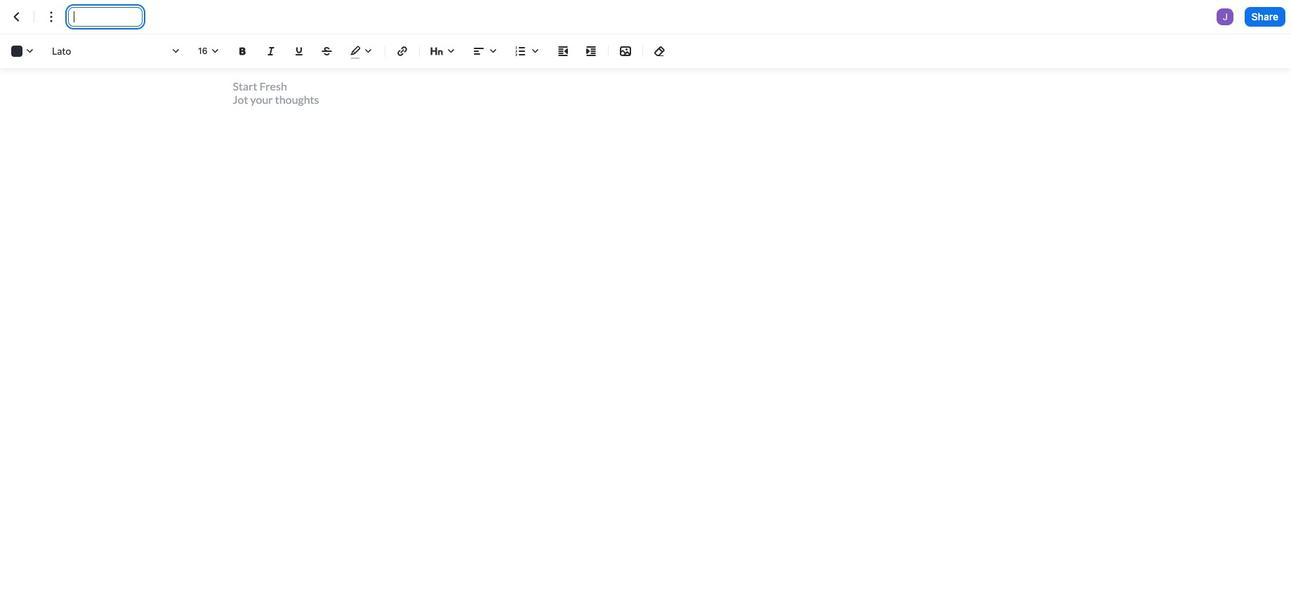 Task type: vqa. For each thing, say whether or not it's contained in the screenshot.
"Underline" image
yes



Task type: locate. For each thing, give the bounding box(es) containing it.
None text field
[[74, 10, 137, 24]]

share
[[1252, 10, 1278, 22]]

share button
[[1245, 7, 1285, 27]]

link image
[[394, 43, 411, 60]]

lato
[[52, 45, 71, 57]]

all notes image
[[8, 8, 25, 25]]

decrease indent image
[[555, 43, 571, 60]]

bold image
[[234, 43, 251, 60]]



Task type: describe. For each thing, give the bounding box(es) containing it.
increase indent image
[[583, 43, 600, 60]]

lato button
[[46, 40, 187, 62]]

italic image
[[263, 43, 279, 60]]

underline image
[[291, 43, 308, 60]]

jacob simon image
[[1216, 8, 1233, 25]]

16
[[198, 46, 208, 56]]

clear style image
[[652, 43, 668, 60]]

insert image image
[[617, 43, 634, 60]]

more image
[[43, 8, 60, 25]]

16 button
[[192, 40, 226, 62]]

strikethrough image
[[319, 43, 336, 60]]



